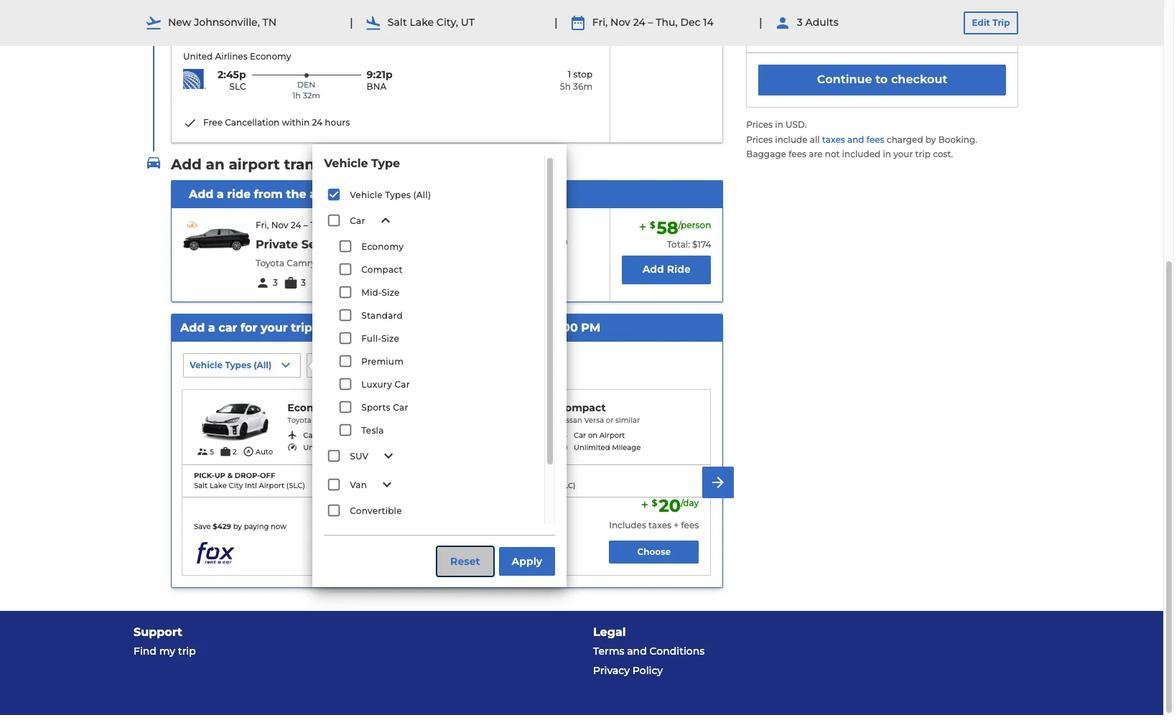Task type: locate. For each thing, give the bounding box(es) containing it.
$ inside $ 20 /day
[[652, 498, 657, 508]]

booking
[[938, 134, 975, 145]]

1 horizontal spatial fri,
[[348, 321, 366, 335]]

pick-up & drop-off salt lake city intl airport (slc) for compact
[[464, 471, 576, 491]]

or
[[347, 155, 363, 173], [332, 416, 340, 425], [606, 416, 613, 425]]

ride left the
[[227, 187, 251, 201]]

1 on from the left
[[318, 431, 327, 440]]

off down 11:00 at the top of page
[[416, 360, 429, 371]]

a
[[217, 187, 224, 201], [208, 321, 215, 335]]

salt
[[183, 15, 206, 29], [388, 16, 407, 29], [194, 481, 208, 491], [464, 481, 478, 491]]

1 vertical spatial economy
[[361, 241, 404, 252]]

mileage down compact nissan versa or similar
[[612, 443, 641, 452]]

free for free cancellation within 24 hours
[[203, 117, 223, 128]]

2 car on airport from the left
[[574, 431, 625, 440]]

0 horizontal spatial compact
[[361, 264, 403, 275]]

pick-up & drop-off salt lake city intl airport (slc) up by paying now at the left of the page
[[464, 471, 576, 491]]

. right the charged
[[975, 134, 977, 145]]

sports car
[[361, 402, 408, 413]]

size up premium at left
[[381, 333, 399, 344]]

types left (all) at top left
[[385, 190, 411, 200]]

compact for compact nissan versa or similar
[[558, 402, 606, 415]]

2 vertical spatial dec
[[512, 321, 536, 335]]

0 vertical spatial a
[[217, 187, 224, 201]]

intl down automatic transmission. icon
[[245, 481, 257, 491]]

auto
[[255, 448, 273, 457], [526, 448, 543, 457]]

1 city from the left
[[229, 481, 243, 491]]

save
[[194, 522, 211, 532]]

pm right the 1:00
[[581, 321, 600, 335]]

and up luxury
[[371, 360, 388, 371]]

0 horizontal spatial dec
[[331, 220, 348, 230]]

auto right automatic transmission. icon
[[255, 448, 273, 457]]

1 horizontal spatial 20
[[659, 496, 681, 517]]

tn right nashville,
[[370, 15, 386, 29]]

a down an
[[217, 187, 224, 201]]

now right 429
[[271, 522, 287, 532]]

up down up to 2 pieces of luggage. icon
[[215, 471, 225, 481]]

vehicle for vehicle types (all)
[[350, 190, 383, 200]]

your right for
[[261, 321, 288, 335]]

0 horizontal spatial cancellation
[[225, 117, 279, 128]]

1 horizontal spatial salt lake city, ut
[[388, 16, 475, 29]]

compact nissan versa or similar
[[558, 402, 640, 425]]

3 down "private"
[[273, 277, 278, 288]]

sports
[[361, 402, 391, 413]]

add down an
[[189, 187, 214, 201]]

free down back.
[[491, 235, 511, 246]]

0 horizontal spatial ride
[[227, 187, 251, 201]]

or inside economy toyota yaris or similar
[[332, 416, 340, 425]]

unlimited down versa
[[574, 443, 610, 452]]

versa
[[584, 416, 604, 425]]

from
[[254, 187, 283, 201], [316, 321, 344, 335]]

a for ride
[[217, 187, 224, 201]]

stop
[[573, 69, 593, 80]]

pick- for compact
[[464, 471, 485, 481]]

paying right 429
[[244, 522, 269, 532]]

0 horizontal spatial pm
[[445, 321, 464, 335]]

1 mileage from the left
[[341, 443, 370, 452]]

by right 429
[[233, 522, 242, 532]]

add inside button
[[642, 263, 664, 276]]

off inside button
[[416, 360, 429, 371]]

. up qualify at the right of page
[[1004, 13, 1006, 26]]

to right 11:00 at the top of page
[[468, 321, 480, 335]]

find
[[134, 645, 156, 658]]

full-
[[361, 333, 381, 344]]

0 horizontal spatial mileage
[[341, 443, 370, 452]]

& for compact
[[498, 471, 503, 481]]

compact
[[361, 264, 403, 275], [558, 402, 606, 415]]

1 vertical spatial compact
[[558, 402, 606, 415]]

1 & from the left
[[227, 471, 233, 481]]

unlimited
[[303, 443, 340, 452], [574, 443, 610, 452]]

2 unlimited from the left
[[574, 443, 610, 452]]

fri, inside fri, nov 24 – thu, dec 14 private sedan toyota camry
[[256, 220, 269, 230]]

similar for compact
[[615, 416, 640, 425]]

0 vertical spatial types
[[385, 190, 411, 200]]

1 horizontal spatial trip
[[291, 321, 312, 335]]

2 horizontal spatial off
[[530, 471, 546, 481]]

car down add a ride from the airport to your hotel and back.
[[350, 215, 365, 226]]

2 horizontal spatial thu,
[[656, 16, 678, 29]]

den 1h 32m
[[292, 80, 320, 101]]

car left for
[[218, 321, 237, 335]]

2 & from the left
[[498, 471, 503, 481]]

compact for compact
[[361, 264, 403, 275]]

+
[[674, 520, 679, 531]]

0 horizontal spatial or
[[332, 416, 340, 425]]

dec
[[680, 16, 701, 29], [331, 220, 348, 230], [512, 321, 536, 335]]

1 horizontal spatial unlimited mileage
[[574, 443, 641, 452]]

now up apply
[[541, 522, 557, 532]]

up for economy
[[215, 471, 225, 481]]

1 horizontal spatial in
[[883, 149, 891, 160]]

2 intl from the left
[[515, 481, 527, 491]]

taxes and fees link
[[822, 134, 887, 145]]

1 (slc) from the left
[[286, 481, 305, 491]]

0 vertical spatial economy
[[250, 51, 291, 62]]

van
[[350, 480, 367, 490]]

or right versa
[[606, 416, 613, 425]]

1 car on airport from the left
[[303, 431, 355, 440]]

in down the charged
[[883, 149, 891, 160]]

$ inside $ 58 /person
[[650, 219, 655, 230]]

– for fri, nov 24 – thu, dec 14 private sedan toyota camry
[[304, 220, 308, 230]]

ride right min
[[360, 277, 377, 288]]

pick- down up to 5 people. image
[[194, 471, 215, 481]]

(slc) for economy
[[286, 481, 305, 491]]

back.
[[460, 187, 493, 201]]

not
[[825, 149, 840, 160]]

1 horizontal spatial .
[[1004, 13, 1006, 26]]

size up standard
[[382, 287, 400, 298]]

2 vertical spatial thu,
[[483, 321, 509, 335]]

edit inside edit trip button
[[972, 17, 990, 28]]

from left the
[[254, 187, 283, 201]]

fees up included
[[867, 134, 884, 145]]

economy inside thursday, december 14 united airlines economy
[[250, 51, 291, 62]]

economy inside economy toyota yaris or similar
[[287, 402, 337, 415]]

2 (slc) from the left
[[557, 481, 576, 491]]

thu, for fri, nov 24 – thu, dec 14
[[656, 16, 678, 29]]

add left ride
[[642, 263, 664, 276]]

pm
[[445, 321, 464, 335], [581, 321, 600, 335]]

by
[[925, 134, 936, 145], [233, 522, 242, 532], [504, 522, 512, 532]]

0 vertical spatial dec
[[680, 16, 701, 29]]

economy inside vehicle type dialog
[[361, 241, 404, 252]]

20 for $ 20
[[388, 496, 410, 517]]

edit pick-up and drop-off
[[313, 360, 429, 371]]

car on airport down the yaris
[[303, 431, 355, 440]]

add for add ride
[[642, 263, 664, 276]]

privacy
[[593, 664, 630, 677]]

similar inside compact nissan versa or similar
[[615, 416, 640, 425]]

0 vertical spatial free
[[203, 117, 223, 128]]

united airlines-image image
[[183, 69, 206, 89]]

0 horizontal spatial a
[[208, 321, 215, 335]]

to right continue
[[875, 73, 888, 86]]

a for car
[[208, 321, 215, 335]]

1 unlimited mileage from the left
[[303, 443, 370, 452]]

off up by paying now at the left of the page
[[530, 471, 546, 481]]

vehicle type
[[324, 156, 400, 170]]

|
[[350, 16, 353, 29], [554, 16, 558, 29], [759, 16, 762, 29]]

or left type
[[347, 155, 363, 173]]

airport
[[229, 155, 280, 173], [310, 187, 351, 201]]

and inside button
[[371, 360, 388, 371]]

2 horizontal spatial fees
[[867, 134, 884, 145]]

0 vertical spatial vehicle
[[324, 156, 368, 170]]

to
[[875, 73, 888, 86], [443, 155, 458, 173], [354, 187, 366, 201], [468, 321, 480, 335]]

1 horizontal spatial airport
[[310, 187, 351, 201]]

2 horizontal spatial |
[[759, 16, 762, 29]]

1 horizontal spatial city
[[499, 481, 513, 491]]

– inside fri, nov 24 – thu, dec 14 private sedan toyota camry
[[304, 220, 308, 230]]

add for add a ride from the airport to your hotel and back.
[[189, 187, 214, 201]]

1 horizontal spatial cancellation
[[513, 235, 568, 246]]

den
[[297, 80, 315, 90]]

similar for economy
[[342, 416, 366, 425]]

2 unlimited mileage from the left
[[574, 443, 641, 452]]

size
[[382, 287, 400, 298], [381, 333, 399, 344]]

car on airport down versa
[[574, 431, 625, 440]]

– for fri, nov 24 – thu, dec 14
[[648, 16, 653, 29]]

free for free cancellation
[[491, 235, 511, 246]]

2 city from the left
[[499, 481, 513, 491]]

1 vertical spatial edit
[[313, 360, 331, 371]]

if
[[941, 27, 947, 40]]

or right the yaris
[[332, 416, 340, 425]]

0 vertical spatial taxes
[[822, 134, 845, 145]]

1 horizontal spatial edit
[[972, 17, 990, 28]]

or inside compact nissan versa or similar
[[606, 416, 613, 425]]

taxes
[[822, 134, 845, 145], [649, 520, 671, 531]]

trip
[[915, 149, 931, 160], [291, 321, 312, 335], [178, 645, 196, 658]]

2 on from the left
[[588, 431, 598, 440]]

1 vertical spatial nov
[[271, 220, 288, 230]]

1 horizontal spatial on
[[588, 431, 598, 440]]

1 pick-up & drop-off salt lake city intl airport (slc) from the left
[[194, 471, 305, 491]]

cancellation for free cancellation within 24 hours
[[225, 117, 279, 128]]

toyota down "private"
[[256, 258, 284, 268]]

unlimited mileage
[[303, 443, 370, 452], [574, 443, 641, 452]]

vehicle type dialog
[[307, 138, 573, 593]]

airport
[[329, 431, 355, 440], [599, 431, 625, 440], [259, 481, 284, 491], [529, 481, 555, 491]]

2 vertical spatial economy
[[287, 402, 337, 415]]

drop- down automatic transmission. icon
[[235, 471, 260, 481]]

$
[[650, 219, 655, 230], [381, 498, 387, 508], [652, 498, 657, 508], [213, 522, 217, 532]]

by up apply
[[504, 522, 512, 532]]

airlines
[[215, 51, 248, 62]]

1 horizontal spatial up
[[357, 360, 368, 371]]

similar inside economy toyota yaris or similar
[[342, 416, 366, 425]]

compact inside compact nissan versa or similar
[[558, 402, 606, 415]]

and up policy
[[627, 645, 647, 658]]

1 horizontal spatial types
[[385, 190, 411, 200]]

paying
[[244, 522, 269, 532], [514, 522, 539, 532]]

2 pick-up & drop-off salt lake city intl airport (slc) from the left
[[464, 471, 576, 491]]

mileage for compact
[[612, 443, 641, 452]]

edit inside edit pick-up and drop-off button
[[313, 360, 331, 371]]

0 horizontal spatial in
[[775, 119, 783, 130]]

fees down include
[[789, 149, 806, 160]]

in left usd.
[[775, 119, 783, 130]]

fri, down mid-
[[348, 321, 366, 335]]

now
[[271, 522, 287, 532], [541, 522, 557, 532]]

and right (all) at top left
[[434, 187, 457, 201]]

city down the 2
[[229, 481, 243, 491]]

taxes left +
[[649, 520, 671, 531]]

1 similar from the left
[[342, 416, 366, 425]]

mileage
[[341, 443, 370, 452], [612, 443, 641, 452]]

0 horizontal spatial free
[[203, 117, 223, 128]]

nissan
[[558, 416, 582, 425]]

$ inside $ 20
[[381, 498, 387, 508]]

car up (all) at top left
[[415, 155, 439, 173]]

city up by paying now at the left of the page
[[499, 481, 513, 491]]

1 horizontal spatial |
[[554, 16, 558, 29]]

1 vertical spatial trip
[[291, 321, 312, 335]]

1 horizontal spatial dec
[[512, 321, 536, 335]]

1 horizontal spatial intl
[[515, 481, 527, 491]]

from left full-
[[316, 321, 344, 335]]

2 vertical spatial trip
[[178, 645, 196, 658]]

nov inside fri, nov 24 – thu, dec 14 private sedan toyota camry
[[271, 220, 288, 230]]

| for 3 adults
[[759, 16, 762, 29]]

up
[[357, 360, 368, 371], [215, 471, 225, 481], [485, 471, 496, 481]]

1 horizontal spatial unlimited
[[574, 443, 610, 452]]

unlimited mileage down the yaris
[[303, 443, 370, 452]]

thursday, december 14 united airlines economy
[[183, 33, 291, 62]]

economy down december
[[250, 51, 291, 62]]

0 horizontal spatial thu,
[[310, 220, 329, 230]]

2 horizontal spatial or
[[606, 416, 613, 425]]

1 vertical spatial thu,
[[310, 220, 329, 230]]

dec inside fri, nov 24 – thu, dec 14 private sedan toyota camry
[[331, 220, 348, 230]]

cars image
[[145, 154, 162, 171]]

0 horizontal spatial city
[[229, 481, 243, 491]]

14
[[703, 16, 714, 29], [279, 33, 288, 44], [351, 220, 360, 230], [539, 321, 552, 335]]

1 horizontal spatial similar
[[615, 416, 640, 425]]

unlimited mileage down versa
[[574, 443, 641, 452]]

economy up time at the left top of the page
[[361, 241, 404, 252]]

24
[[633, 16, 645, 29], [312, 117, 323, 128], [291, 220, 301, 230], [396, 321, 411, 335]]

$174
[[692, 239, 711, 250]]

car down the yaris
[[303, 431, 316, 440]]

1 vertical spatial free
[[491, 235, 511, 246]]

rental
[[367, 155, 411, 173]]

airport right the
[[310, 187, 351, 201]]

0 vertical spatial fri,
[[592, 16, 608, 29]]

fees right +
[[681, 520, 699, 531]]

1 20 from the left
[[388, 496, 410, 517]]

fri, up "private"
[[256, 220, 269, 230]]

up to 2 pieces of luggage. image
[[220, 446, 231, 458]]

0 horizontal spatial .
[[975, 134, 977, 145]]

ride for min
[[360, 277, 377, 288]]

1 horizontal spatial free
[[491, 235, 511, 246]]

continue
[[817, 73, 872, 86]]

auto down compact image
[[526, 448, 543, 457]]

0 vertical spatial ride
[[227, 187, 251, 201]]

0 horizontal spatial up
[[215, 471, 225, 481]]

1 vertical spatial a
[[208, 321, 215, 335]]

thu, inside fri, nov 24 – thu, dec 14 private sedan toyota camry
[[310, 220, 329, 230]]

paying up apply
[[514, 522, 539, 532]]

& down the 2
[[227, 471, 233, 481]]

3 down camry
[[301, 277, 306, 288]]

0 vertical spatial edit
[[972, 17, 990, 28]]

1 vertical spatial car
[[218, 321, 237, 335]]

2 horizontal spatial dec
[[680, 16, 701, 29]]

mileage for economy
[[341, 443, 370, 452]]

5
[[210, 448, 214, 457]]

types inside vehicle type dialog
[[385, 190, 411, 200]]

compact image
[[464, 402, 546, 443]]

0 vertical spatial cancellation
[[225, 117, 279, 128]]

0 horizontal spatial edit
[[313, 360, 331, 371]]

1 auto from the left
[[255, 448, 273, 457]]

2 vertical spatial nov
[[370, 321, 393, 335]]

affirm
[[974, 11, 1004, 23]]

(
[[254, 360, 257, 371]]

0 horizontal spatial off
[[260, 471, 275, 481]]

all
[[810, 134, 820, 145]]

by inside prices in usd. prices include all taxes and fees charged by booking . baggage fees are not included in your trip cost.
[[925, 134, 936, 145]]

ut
[[271, 15, 287, 29], [461, 16, 475, 29]]

ride
[[227, 187, 251, 201], [360, 277, 377, 288]]

nov for fri, nov 24 – thu, dec 14 private sedan toyota camry
[[271, 220, 288, 230]]

1 horizontal spatial now
[[541, 522, 557, 532]]

taxes inside prices in usd. prices include all taxes and fees charged by booking . baggage fees are not included in your trip cost.
[[822, 134, 845, 145]]

1 vertical spatial taxes
[[649, 520, 671, 531]]

prices
[[746, 119, 773, 130], [746, 134, 773, 145]]

drop- for economy
[[235, 471, 260, 481]]

conditions
[[649, 645, 705, 658]]

0 horizontal spatial pick-up & drop-off salt lake city intl airport (slc)
[[194, 471, 305, 491]]

auto for automatic transmission. icon
[[255, 448, 273, 457]]

a left for
[[208, 321, 215, 335]]

$ 58 /person
[[650, 218, 711, 238]]

similar up tesla
[[342, 416, 366, 425]]

economy up the yaris
[[287, 402, 337, 415]]

2 prices from the top
[[746, 134, 773, 145]]

toyota inside fri, nov 24 – thu, dec 14 private sedan toyota camry
[[256, 258, 284, 268]]

2 horizontal spatial trip
[[915, 149, 931, 160]]

my
[[159, 645, 175, 658]]

your inside prices in usd. prices include all taxes and fees charged by booking . baggage fees are not included in your trip cost.
[[893, 149, 913, 160]]

(slc) up by paying now at the left of the page
[[557, 481, 576, 491]]

pick-up & drop-off salt lake city intl airport (slc) for economy
[[194, 471, 305, 491]]

includes
[[609, 520, 646, 531]]

1 intl from the left
[[245, 481, 257, 491]]

0 horizontal spatial unlimited mileage
[[303, 443, 370, 452]]

2 auto from the left
[[526, 448, 543, 457]]

vehicle down the vehicle type
[[350, 190, 383, 200]]

vehicle for vehicle type
[[324, 156, 368, 170]]

0 horizontal spatial paying
[[244, 522, 269, 532]]

0 horizontal spatial trip
[[178, 645, 196, 658]]

pick- inside edit pick-up and drop-off button
[[334, 360, 357, 371]]

up up luxury
[[357, 360, 368, 371]]

compact up time at the left top of the page
[[361, 264, 403, 275]]

1 vertical spatial vehicle
[[350, 190, 383, 200]]

transfer
[[284, 155, 343, 173]]

are
[[809, 149, 823, 160]]

fri, up stop
[[592, 16, 608, 29]]

time
[[379, 277, 399, 288]]

edit for edit trip
[[972, 17, 990, 28]]

pick- for economy
[[194, 471, 215, 481]]

or for economy
[[332, 416, 340, 425]]

your down the charged
[[893, 149, 913, 160]]

off for compact
[[530, 471, 546, 481]]

compact inside vehicle type dialog
[[361, 264, 403, 275]]

2 horizontal spatial pick-
[[464, 471, 485, 481]]

luxury car
[[361, 379, 410, 390]]

on down versa
[[588, 431, 598, 440]]

1 unlimited from the left
[[303, 443, 340, 452]]

1 vertical spatial dec
[[331, 220, 348, 230]]

drop- up luxury car
[[391, 360, 416, 371]]

0 vertical spatial prices
[[746, 119, 773, 130]]

1 horizontal spatial taxes
[[822, 134, 845, 145]]

1 horizontal spatial toyota
[[287, 416, 311, 425]]

lake
[[210, 15, 238, 29], [410, 16, 434, 29], [210, 481, 227, 491], [480, 481, 497, 491]]

2 | from the left
[[554, 16, 558, 29]]

new johnsonville, tn
[[168, 16, 277, 29]]

size for mid-
[[382, 287, 400, 298]]

trip right for
[[291, 321, 312, 335]]

2 20 from the left
[[659, 496, 681, 517]]

and up included
[[847, 134, 864, 145]]

fri, nov 24 – thu, dec 14 private sedan toyota camry
[[256, 220, 360, 268]]

trip
[[993, 17, 1010, 28]]

dec for fri, nov 24 – thu, dec 14
[[680, 16, 701, 29]]

add left an
[[171, 155, 202, 173]]

0 horizontal spatial similar
[[342, 416, 366, 425]]

1 vertical spatial prices
[[746, 134, 773, 145]]

0 horizontal spatial car
[[218, 321, 237, 335]]

trip inside support find my trip
[[178, 645, 196, 658]]

2 horizontal spatial by
[[925, 134, 936, 145]]

automatic transmission. image
[[243, 446, 254, 458]]

cancellation
[[225, 117, 279, 128], [513, 235, 568, 246]]

3 | from the left
[[759, 16, 762, 29]]

economy for economy
[[361, 241, 404, 252]]

add up vehicle types ( all )
[[180, 321, 205, 335]]

cancellation for free cancellation
[[513, 235, 568, 246]]

pm right 11:00 at the top of page
[[445, 321, 464, 335]]

by up 'cost.'
[[925, 134, 936, 145]]

your
[[893, 149, 913, 160], [462, 155, 496, 173], [369, 187, 397, 201], [261, 321, 288, 335]]

3
[[797, 16, 803, 29], [273, 277, 278, 288], [301, 277, 306, 288]]

on
[[318, 431, 327, 440], [588, 431, 598, 440]]

1 horizontal spatial ride
[[360, 277, 377, 288]]

fri,
[[592, 16, 608, 29], [256, 220, 269, 230], [348, 321, 366, 335]]

taxes up not
[[822, 134, 845, 145]]

standard
[[361, 310, 403, 321]]

5h
[[560, 81, 571, 92]]

car right luxury
[[395, 379, 410, 390]]

up down compact image
[[485, 471, 496, 481]]

2 similar from the left
[[615, 416, 640, 425]]

0 horizontal spatial |
[[350, 16, 353, 29]]

1 horizontal spatial mileage
[[612, 443, 641, 452]]

2 horizontal spatial nov
[[610, 16, 630, 29]]

tn up december
[[263, 16, 277, 29]]

0 vertical spatial trip
[[915, 149, 931, 160]]

trip left 'cost.'
[[915, 149, 931, 160]]

fri, for fri, nov 24 – thu, dec 14 private sedan toyota camry
[[256, 220, 269, 230]]

vehicle left (
[[190, 360, 223, 371]]

add
[[171, 155, 202, 173], [189, 187, 214, 201], [642, 263, 664, 276], [180, 321, 205, 335]]

free up an
[[203, 117, 223, 128]]

intl
[[245, 481, 257, 491], [515, 481, 527, 491]]

2 mileage from the left
[[612, 443, 641, 452]]

1 | from the left
[[350, 16, 353, 29]]

1 vertical spatial .
[[975, 134, 977, 145]]

3 left adults
[[797, 16, 803, 29]]

fri, for fri, nov 24 – thu, dec 14
[[592, 16, 608, 29]]

toyota
[[256, 258, 284, 268], [287, 416, 311, 425]]

& for economy
[[227, 471, 233, 481]]

or for compact
[[606, 416, 613, 425]]



Task type: vqa. For each thing, say whether or not it's contained in the screenshot.
Legal Terms and Conditions Privacy Policy
yes



Task type: describe. For each thing, give the bounding box(es) containing it.
car right sports
[[393, 402, 408, 413]]

car on airport for compact
[[574, 431, 625, 440]]

all
[[257, 360, 269, 371]]

baggage
[[746, 149, 786, 160]]

unlimited mileage for compact
[[574, 443, 641, 452]]

2 vertical spatial fri,
[[348, 321, 366, 335]]

unlimited for compact
[[574, 443, 610, 452]]

nov for fri, nov 24 – thu, dec 14
[[610, 16, 630, 29]]

24 inside fri, nov 24 – thu, dec 14 private sedan toyota camry
[[291, 220, 301, 230]]

2 vertical spatial fees
[[681, 520, 699, 531]]

nashville,
[[309, 15, 366, 29]]

checkout
[[891, 73, 948, 86]]

yaris
[[313, 416, 330, 425]]

support find my trip
[[134, 626, 196, 658]]

0 horizontal spatial ut
[[271, 15, 287, 29]]

find my trip link
[[134, 642, 570, 661]]

10
[[329, 277, 338, 288]]

toyota inside economy toyota yaris or similar
[[287, 416, 311, 425]]

1 horizontal spatial thu,
[[483, 321, 509, 335]]

intl for compact
[[515, 481, 527, 491]]

0 horizontal spatial tn
[[263, 16, 277, 29]]

0 horizontal spatial airport
[[229, 155, 280, 173]]

included
[[842, 149, 881, 160]]

trip!
[[500, 155, 531, 173]]

1 horizontal spatial tn
[[370, 15, 386, 29]]

ride
[[667, 263, 691, 276]]

on for economy
[[318, 431, 327, 440]]

adults
[[805, 16, 839, 29]]

up to 5 people. image
[[197, 446, 208, 458]]

drop- for compact
[[505, 471, 531, 481]]

your down 'rental'
[[369, 187, 397, 201]]

hotel
[[400, 187, 431, 201]]

dec for fri, nov 24 – thu, dec 14 private sedan toyota camry
[[331, 220, 348, 230]]

429
[[217, 522, 231, 532]]

. inside /mo with affirm . see if you qualify
[[1004, 13, 1006, 26]]

58
[[657, 218, 678, 238]]

city for economy
[[229, 481, 243, 491]]

thu, for fri, nov 24 – thu, dec 14 private sedan toyota camry
[[310, 220, 329, 230]]

car down "nissan"
[[574, 431, 586, 440]]

1 pm from the left
[[445, 321, 464, 335]]

add an airport transfer or rental car to your trip!
[[171, 155, 531, 173]]

airport down versa
[[599, 431, 625, 440]]

1h
[[292, 91, 301, 101]]

2 paying from the left
[[514, 522, 539, 532]]

to right 'rental'
[[443, 155, 458, 173]]

add for add a car for your trip from fri, nov 24 11:00 pm to thu, dec 14 1:00 pm
[[180, 321, 205, 335]]

within
[[282, 117, 310, 128]]

$ 20
[[381, 496, 410, 517]]

add ride button
[[622, 256, 711, 284]]

. inside prices in usd. prices include all taxes and fees charged by booking . baggage fees are not included in your trip cost.
[[975, 134, 977, 145]]

10 min ride time
[[329, 277, 399, 288]]

fri, nov 24 – thu, dec 14
[[592, 16, 714, 29]]

airport down the yaris
[[329, 431, 355, 440]]

1 horizontal spatial fees
[[789, 149, 806, 160]]

car on airport for economy
[[303, 431, 355, 440]]

reset button
[[437, 547, 493, 576]]

trip inside prices in usd. prices include all taxes and fees charged by booking . baggage fees are not included in your trip cost.
[[915, 149, 931, 160]]

off for economy
[[260, 471, 275, 481]]

1
[[568, 69, 571, 80]]

1 horizontal spatial city,
[[436, 16, 458, 29]]

economy toyota yaris or similar
[[287, 402, 366, 425]]

airport up by paying now at the left of the page
[[529, 481, 555, 491]]

types for (
[[225, 360, 251, 371]]

airport up save $ 429 by paying now
[[259, 481, 284, 491]]

1 paying from the left
[[244, 522, 269, 532]]

2
[[233, 448, 237, 457]]

legal
[[593, 626, 626, 639]]

/mo
[[926, 13, 946, 26]]

add ride
[[642, 263, 691, 276]]

nashville, tn
[[309, 15, 386, 29]]

1 vertical spatial airport
[[310, 187, 351, 201]]

36m
[[573, 81, 593, 92]]

1 now from the left
[[271, 522, 287, 532]]

to down the vehicle type
[[354, 187, 366, 201]]

(slc) for compact
[[557, 481, 576, 491]]

by paying now
[[502, 522, 557, 532]]

full-size
[[361, 333, 399, 344]]

see if you qualify link
[[747, 27, 1006, 41]]

0 vertical spatial from
[[254, 187, 283, 201]]

suv
[[350, 451, 369, 462]]

for
[[241, 321, 257, 335]]

december
[[229, 33, 277, 44]]

0 vertical spatial in
[[775, 119, 783, 130]]

14 inside thursday, december 14 united airlines economy
[[279, 33, 288, 44]]

camry
[[287, 258, 316, 268]]

economy image
[[194, 402, 276, 443]]

and inside prices in usd. prices include all taxes and fees charged by booking . baggage fees are not included in your trip cost.
[[847, 134, 864, 145]]

$ for $ 20
[[381, 498, 387, 508]]

$ for $ 20 /day
[[652, 498, 657, 508]]

choose
[[637, 547, 671, 557]]

$ for $ 58 /person
[[650, 219, 655, 230]]

reset
[[450, 555, 480, 568]]

edit trip button
[[964, 11, 1018, 34]]

united
[[183, 51, 213, 62]]

2 now from the left
[[541, 522, 557, 532]]

size for full-
[[381, 333, 399, 344]]

you
[[950, 27, 969, 40]]

1 prices from the top
[[746, 119, 773, 130]]

prices in usd. prices include all taxes and fees charged by booking . baggage fees are not included in your trip cost.
[[746, 119, 977, 160]]

2:45p
[[218, 68, 246, 81]]

2 horizontal spatial 3
[[797, 16, 803, 29]]

unlimited for economy
[[303, 443, 340, 452]]

up inside button
[[357, 360, 368, 371]]

convertible
[[350, 506, 402, 516]]

privacy policy link
[[593, 661, 1030, 681]]

vehicle types (all)
[[350, 190, 431, 200]]

0 horizontal spatial salt lake city, ut
[[183, 15, 287, 29]]

9:21p
[[367, 68, 393, 81]]

1:00
[[555, 321, 578, 335]]

drop- inside button
[[391, 360, 416, 371]]

economy for economy toyota yaris or similar
[[287, 402, 337, 415]]

charged
[[887, 134, 923, 145]]

1 horizontal spatial 3
[[301, 277, 306, 288]]

edit pick-up and drop-off button
[[307, 354, 436, 378]]

0 horizontal spatial 3
[[273, 277, 278, 288]]

| for salt lake city, ut
[[350, 16, 353, 29]]

your up back.
[[462, 155, 496, 173]]

/person
[[678, 220, 711, 230]]

up for compact
[[485, 471, 496, 481]]

include
[[775, 134, 808, 145]]

ride for a
[[227, 187, 251, 201]]

1 horizontal spatial by
[[504, 522, 512, 532]]

and inside legal terms and conditions privacy policy
[[627, 645, 647, 658]]

add for add an airport transfer or rental car to your trip!
[[171, 155, 202, 173]]

edit for edit pick-up and drop-off
[[313, 360, 331, 371]]

0 horizontal spatial by
[[233, 522, 242, 532]]

add a car for your trip from fri, nov 24 11:00 pm to thu, dec 14 1:00 pm
[[180, 321, 600, 335]]

1 stop 5h 36m
[[560, 69, 593, 92]]

private
[[256, 237, 298, 251]]

2 vertical spatial vehicle
[[190, 360, 223, 371]]

0 vertical spatial car
[[415, 155, 439, 173]]

choose button
[[609, 541, 699, 564]]

on for compact
[[588, 431, 598, 440]]

edit trip
[[972, 17, 1010, 28]]

0 horizontal spatial city,
[[242, 15, 268, 29]]

tesla
[[361, 425, 384, 436]]

1 horizontal spatial ut
[[461, 16, 475, 29]]

14 inside fri, nov 24 – thu, dec 14 private sedan toyota camry
[[351, 220, 360, 230]]

types for (all)
[[385, 190, 411, 200]]

see
[[920, 27, 938, 40]]

intl for economy
[[245, 481, 257, 491]]

with
[[949, 13, 971, 26]]

premium
[[361, 356, 404, 367]]

32m
[[303, 91, 320, 101]]

20 for $ 20 /day
[[659, 496, 681, 517]]

unlimited mileage for economy
[[303, 443, 370, 452]]

an
[[206, 155, 225, 173]]

0 vertical spatial fees
[[867, 134, 884, 145]]

to inside button
[[875, 73, 888, 86]]

2 pm from the left
[[581, 321, 600, 335]]

)
[[269, 360, 272, 371]]

| for fri, nov 24 – thu, dec 14
[[554, 16, 558, 29]]

thursday,
[[183, 33, 227, 44]]

apply
[[512, 555, 542, 568]]

bna
[[367, 81, 386, 92]]

usd.
[[786, 119, 807, 130]]

auto for compact image
[[526, 448, 543, 457]]

1 horizontal spatial nov
[[370, 321, 393, 335]]

legal terms and conditions privacy policy
[[593, 626, 705, 677]]

hours
[[325, 117, 350, 128]]

luxury
[[361, 379, 392, 390]]

min
[[340, 277, 357, 288]]

johnsonville,
[[194, 16, 260, 29]]

save $ 429 by paying now
[[194, 522, 287, 532]]

city for compact
[[499, 481, 513, 491]]

1 horizontal spatial from
[[316, 321, 344, 335]]

$ 20 /day
[[652, 496, 699, 517]]

1 horizontal spatial or
[[347, 155, 363, 173]]

2:45p slc
[[218, 68, 246, 92]]

continue to checkout button
[[759, 64, 1006, 95]]

add a ride from the airport to your hotel and back.
[[189, 187, 493, 201]]

total: $174
[[667, 239, 711, 250]]



